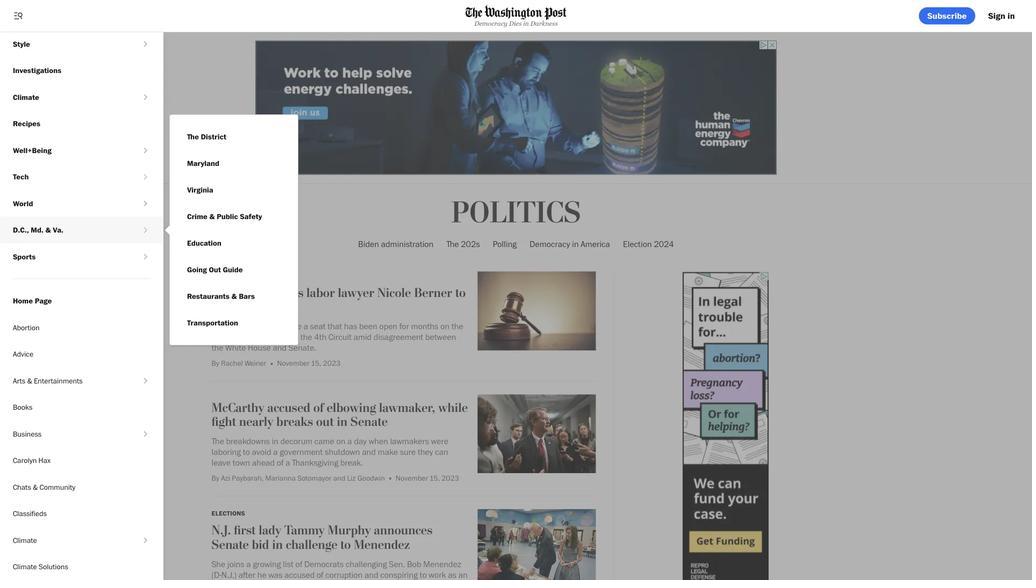 Task type: describe. For each thing, give the bounding box(es) containing it.
dialog containing the district
[[163, 115, 298, 346]]

seat
[[310, 321, 326, 332]]

egyptian
[[280, 581, 311, 581]]

going out guide
[[187, 265, 243, 275]]

biden for biden nominates labor lawyer nicole berner to 4th circuit
[[212, 286, 244, 301]]

house
[[248, 343, 271, 353]]

1 climate from the top
[[13, 93, 39, 102]]

tech
[[13, 172, 29, 182]]

democracy for democracy in america
[[530, 239, 570, 249]]

classifieds link
[[0, 501, 163, 528]]

1 vertical spatial 15,
[[430, 474, 440, 483]]

transportation
[[187, 319, 238, 328]]

carolyn hax link
[[0, 448, 163, 474]]

democracy for democracy dies in darkness
[[475, 20, 508, 27]]

when
[[369, 436, 388, 447]]

biden administration link
[[358, 230, 434, 258]]

the washington post homepage. image
[[466, 5, 567, 20]]

guide
[[223, 265, 243, 275]]

berner inside biden nominates labor lawyer nicole berner to 4th circuit
[[414, 286, 453, 301]]

recipes link
[[0, 111, 163, 137]]

crime & public safety
[[187, 212, 262, 221]]

menendez inside the she joins a growing list of democrats challenging sen. bob menendez (d-n.j.) after he was accused of corruption and conspiring to work as an illegal agent of the egyptian government.
[[423, 559, 461, 570]]

a inside the nicole berner would take a seat that has been open for months on the u.s. court of appeals for the 4th circuit amid disagreement between the white house and senate.
[[304, 321, 308, 332]]

of down democrats
[[317, 570, 324, 581]]

world
[[13, 199, 33, 208]]

nicole inside the nicole berner would take a seat that has been open for months on the u.s. court of appeals for the 4th circuit amid disagreement between the white house and senate.
[[212, 321, 234, 332]]

senate inside n.j. first lady tammy murphy announces senate bid in challenge to menendez
[[212, 538, 249, 553]]

first
[[234, 524, 256, 539]]

murphy
[[328, 524, 371, 539]]

to inside the she joins a growing list of democrats challenging sen. bob menendez (d-n.j.) after he was accused of corruption and conspiring to work as an illegal agent of the egyptian government.
[[420, 570, 427, 581]]

laboring
[[212, 447, 241, 458]]

0 horizontal spatial november 15, 2023
[[277, 359, 341, 368]]

by rachel weiner
[[212, 359, 266, 368]]

and inside the she joins a growing list of democrats challenging sen. bob menendez (d-n.j.) after he was accused of corruption and conspiring to work as an illegal agent of the egyptian government.
[[365, 570, 379, 581]]

going
[[187, 265, 207, 275]]

circuit inside biden nominates labor lawyer nicole berner to 4th circuit
[[233, 300, 270, 315]]

restaurants & bars link
[[179, 283, 264, 310]]

books
[[13, 403, 32, 412]]

chats & community
[[13, 483, 75, 492]]

the up senate.
[[301, 332, 312, 343]]

on inside the nicole berner would take a seat that has been open for months on the u.s. court of appeals for the 4th circuit amid disagreement between the white house and senate.
[[441, 321, 450, 332]]

a left the day
[[348, 436, 352, 447]]

senate inside mccarthy accused of elbowing lawmaker, while fight nearly breaks out in senate
[[351, 415, 388, 430]]

the breakdowns in decorum came on a day when lawmakers were laboring to avoid a government shutdown and make sure they can leave town ahead of a thanksgiving break.
[[212, 436, 449, 468]]

mccarthy accused of elbowing lawmaker, while fight nearly breaks out in senate
[[212, 401, 468, 430]]

breakdowns
[[226, 436, 270, 447]]

challenging
[[346, 559, 387, 570]]

the for the breakdowns in decorum came on a day when lawmakers were laboring to avoid a government shutdown and make sure they can leave town ahead of a thanksgiving break.
[[212, 436, 224, 447]]

investigations link
[[0, 57, 163, 84]]

transportation link
[[179, 310, 247, 337]]

climate solutions
[[13, 563, 68, 572]]

safety
[[240, 212, 262, 221]]

take
[[286, 321, 302, 332]]

2024
[[654, 239, 674, 249]]

n.j. first lady tammy murphy announces senate bid in challenge to menendez
[[212, 524, 433, 553]]

appeals
[[258, 332, 287, 343]]

climate solutions link
[[0, 554, 163, 581]]

0 horizontal spatial for
[[289, 332, 299, 343]]

disagreement
[[374, 332, 424, 343]]

was
[[269, 570, 283, 581]]

1 horizontal spatial for
[[400, 321, 409, 332]]

after
[[239, 570, 256, 581]]

in inside n.j. first lady tammy murphy announces senate bid in challenge to menendez
[[272, 538, 283, 553]]

rachel weiner link
[[221, 359, 266, 368]]

well+being link
[[0, 137, 141, 164]]

search and browse sections image
[[13, 10, 24, 21]]

sign in link
[[980, 7, 1024, 24]]

bob
[[407, 559, 421, 570]]

mccarthy accused of elbowing lawmaker, while fight nearly breaks out in senate link
[[212, 401, 469, 432]]

as
[[448, 570, 457, 581]]

education link
[[179, 230, 230, 257]]

& left va.
[[45, 226, 51, 235]]

& for crime & public safety
[[209, 212, 215, 221]]

va.
[[53, 226, 63, 235]]

& for arts & entertainments
[[27, 376, 32, 386]]

conspiring
[[381, 570, 418, 581]]

months
[[411, 321, 439, 332]]

hax
[[38, 456, 51, 465]]

senate.
[[289, 343, 316, 353]]

shutdown
[[325, 447, 360, 458]]

2 climate from the top
[[13, 536, 37, 545]]

paybarah
[[232, 474, 262, 483]]

home page link
[[0, 288, 163, 315]]

amid
[[354, 332, 372, 343]]

azi paybarah link
[[221, 474, 262, 483]]

the district
[[187, 132, 226, 141]]

maryland
[[187, 159, 219, 168]]

nicole inside biden nominates labor lawyer nicole berner to 4th circuit
[[377, 286, 411, 301]]

mccarthy
[[212, 401, 265, 416]]

polling link
[[493, 230, 517, 258]]

solutions
[[39, 563, 68, 572]]

tammy
[[284, 524, 325, 539]]

accused inside mccarthy accused of elbowing lawmaker, while fight nearly breaks out in senate
[[267, 401, 311, 416]]

the down u.s.
[[212, 343, 223, 353]]

democracy in america
[[530, 239, 610, 249]]

d.c.,
[[13, 226, 29, 235]]

d.c., md. & va.
[[13, 226, 63, 235]]

in left america
[[572, 239, 579, 249]]

legal issues link
[[212, 272, 255, 280]]

they
[[418, 447, 433, 458]]

restaurants
[[187, 292, 230, 301]]

liz
[[347, 474, 356, 483]]

corruption
[[326, 570, 363, 581]]

0 vertical spatial november
[[277, 359, 310, 368]]

rachel
[[221, 359, 243, 368]]

of inside the nicole berner would take a seat that has been open for months on the u.s. court of appeals for the 4th circuit amid disagreement between the white house and senate.
[[249, 332, 256, 343]]



Task type: locate. For each thing, give the bounding box(es) containing it.
& for restaurants & bars
[[232, 292, 237, 301]]

on inside "the breakdowns in decorum came on a day when lawmakers were laboring to avoid a government shutdown and make sure they can leave town ahead of a thanksgiving break."
[[336, 436, 346, 447]]

1 horizontal spatial november
[[396, 474, 428, 483]]

1 by from the top
[[212, 359, 219, 368]]

2 vertical spatial climate
[[13, 563, 37, 572]]

a up marianna
[[286, 458, 290, 468]]

ahead
[[252, 458, 275, 468]]

style
[[13, 39, 30, 48]]

nicole
[[377, 286, 411, 301], [212, 321, 234, 332]]

she
[[212, 559, 225, 570]]

and inside the nicole berner would take a seat that has been open for months on the u.s. court of appeals for the 4th circuit amid disagreement between the white house and senate.
[[273, 343, 287, 353]]

on up shutdown
[[336, 436, 346, 447]]

2023 down the nicole berner would take a seat that has been open for months on the u.s. court of appeals for the 4th circuit amid disagreement between the white house and senate.
[[323, 359, 341, 368]]

menendez inside n.j. first lady tammy murphy announces senate bid in challenge to menendez
[[354, 538, 410, 553]]

biden left administration
[[358, 239, 379, 249]]

1 vertical spatial november
[[396, 474, 428, 483]]

of right breaks
[[313, 401, 324, 416]]

to inside "the breakdowns in decorum came on a day when lawmakers were laboring to avoid a government shutdown and make sure they can leave town ahead of a thanksgiving break."
[[243, 447, 250, 458]]

america
[[581, 239, 610, 249]]

0 vertical spatial biden
[[358, 239, 379, 249]]

1 vertical spatial climate link
[[0, 528, 141, 554]]

november 15, 2023 down senate.
[[277, 359, 341, 368]]

1 vertical spatial democracy
[[530, 239, 570, 249]]

the 202s
[[447, 239, 480, 249]]

community
[[40, 483, 75, 492]]

joins
[[227, 559, 245, 570]]

to down breakdowns
[[243, 447, 250, 458]]

accused up decorum
[[267, 401, 311, 416]]

circuit inside the nicole berner would take a seat that has been open for months on the u.s. court of appeals for the 4th circuit amid disagreement between the white house and senate.
[[329, 332, 352, 343]]

climate
[[13, 93, 39, 102], [13, 536, 37, 545], [13, 563, 37, 572]]

lawmakers
[[390, 436, 429, 447]]

of inside "the breakdowns in decorum came on a day when lawmakers were laboring to avoid a government shutdown and make sure they can leave town ahead of a thanksgiving break."
[[277, 458, 284, 468]]

out
[[316, 415, 334, 430]]

senate up joins at the left bottom
[[212, 538, 249, 553]]

bars
[[239, 292, 255, 301]]

nicole up u.s.
[[212, 321, 234, 332]]

and left liz
[[333, 474, 346, 483]]

biden inside biden nominates labor lawyer nicole berner to 4th circuit
[[212, 286, 244, 301]]

the for the district
[[187, 132, 199, 141]]

of up marianna
[[277, 458, 284, 468]]

november down senate.
[[277, 359, 310, 368]]

menendez up work
[[423, 559, 461, 570]]

lawmaker,
[[379, 401, 435, 416]]

0 horizontal spatial on
[[336, 436, 346, 447]]

to inside biden nominates labor lawyer nicole berner to 4th circuit
[[456, 286, 466, 301]]

1 horizontal spatial 4th
[[314, 332, 327, 343]]

sections navigation element
[[0, 31, 163, 581]]

0 horizontal spatial 15,
[[312, 359, 321, 368]]

and down appeals
[[273, 343, 287, 353]]

0 vertical spatial november 15, 2023
[[277, 359, 341, 368]]

1 vertical spatial senate
[[212, 538, 249, 553]]

for
[[400, 321, 409, 332], [289, 332, 299, 343]]

1 vertical spatial 2023
[[442, 474, 459, 483]]

advertisement region for style
[[255, 41, 777, 175]]

to up the between
[[456, 286, 466, 301]]

1 horizontal spatial november 15, 2023
[[396, 474, 459, 483]]

202s
[[461, 239, 480, 249]]

climate link up solutions
[[0, 528, 141, 554]]

democracy right polling
[[530, 239, 570, 249]]

administration
[[381, 239, 434, 249]]

1 vertical spatial accused
[[285, 570, 315, 581]]

in right bid
[[272, 538, 283, 553]]

sure
[[400, 447, 416, 458]]

nicole up open
[[377, 286, 411, 301]]

election 2024
[[623, 239, 674, 249]]

biden nominates labor lawyer nicole berner to 4th circuit
[[212, 286, 466, 315]]

the left 202s in the top of the page
[[447, 239, 459, 249]]

of right list in the bottom of the page
[[296, 559, 302, 570]]

0 vertical spatial berner
[[414, 286, 453, 301]]

by left 'rachel'
[[212, 359, 219, 368]]

day
[[354, 436, 367, 447]]

0 vertical spatial the
[[187, 132, 199, 141]]

politics
[[452, 195, 581, 232]]

circuit up the would
[[233, 300, 270, 315]]

1 vertical spatial november 15, 2023
[[396, 474, 459, 483]]

1 horizontal spatial menendez
[[423, 559, 461, 570]]

0 horizontal spatial nicole
[[212, 321, 234, 332]]

decorum
[[281, 436, 313, 447]]

& right arts
[[27, 376, 32, 386]]

subscribe
[[928, 10, 967, 21]]

list
[[283, 559, 294, 570]]

the inside the she joins a growing list of democrats challenging sen. bob menendez (d-n.j.) after he was accused of corruption and conspiring to work as an illegal agent of the egyptian government.
[[266, 581, 278, 581]]

sports link
[[0, 244, 141, 270]]

advice
[[13, 350, 33, 359]]

1 horizontal spatial the
[[212, 436, 224, 447]]

dialog
[[163, 115, 298, 346]]

of up house
[[249, 332, 256, 343]]

1 horizontal spatial 2023
[[442, 474, 459, 483]]

investigations
[[13, 66, 61, 75]]

climate up recipes at left top
[[13, 93, 39, 102]]

been
[[359, 321, 378, 332]]

1 horizontal spatial on
[[441, 321, 450, 332]]

education
[[187, 239, 221, 248]]

berner inside the nicole berner would take a seat that has been open for months on the u.s. court of appeals for the 4th circuit amid disagreement between the white house and senate.
[[236, 321, 261, 332]]

0 horizontal spatial senate
[[212, 538, 249, 553]]

u.s.
[[212, 332, 226, 343]]

1 horizontal spatial biden
[[358, 239, 379, 249]]

by for by azi paybarah , marianna sotomayor and liz goodwin
[[212, 474, 219, 483]]

tagline, democracy dies in darkness element
[[466, 20, 567, 27]]

in
[[1008, 10, 1015, 21], [523, 20, 529, 27], [572, 239, 579, 249], [337, 415, 348, 430], [272, 436, 279, 447], [272, 538, 283, 553]]

democracy left dies
[[475, 20, 508, 27]]

agent
[[235, 581, 255, 581]]

sports
[[13, 252, 36, 261]]

by
[[212, 359, 219, 368], [212, 474, 219, 483]]

crime
[[187, 212, 208, 221]]

and inside "the breakdowns in decorum came on a day when lawmakers were laboring to avoid a government shutdown and make sure they can leave town ahead of a thanksgiving break."
[[362, 447, 376, 458]]

0 horizontal spatial democracy
[[475, 20, 508, 27]]

0 horizontal spatial 4th
[[212, 300, 230, 315]]

a right avoid
[[273, 447, 278, 458]]

0 vertical spatial circuit
[[233, 300, 270, 315]]

0 vertical spatial on
[[441, 321, 450, 332]]

by for by rachel weiner
[[212, 359, 219, 368]]

1 vertical spatial nicole
[[212, 321, 234, 332]]

4th
[[212, 300, 230, 315], [314, 332, 327, 343]]

15,
[[312, 359, 321, 368], [430, 474, 440, 483]]

the left district
[[187, 132, 199, 141]]

a up the after
[[246, 559, 251, 570]]

0 vertical spatial menendez
[[354, 538, 410, 553]]

would
[[263, 321, 284, 332]]

accused inside the she joins a growing list of democrats challenging sen. bob menendez (d-n.j.) after he was accused of corruption and conspiring to work as an illegal agent of the egyptian government.
[[285, 570, 315, 581]]

white
[[225, 343, 246, 353]]

on up the between
[[441, 321, 450, 332]]

came
[[315, 436, 335, 447]]

2023 down can
[[442, 474, 459, 483]]

2 horizontal spatial the
[[447, 239, 459, 249]]

3 climate from the top
[[13, 563, 37, 572]]

court
[[228, 332, 248, 343]]

accused
[[267, 401, 311, 416], [285, 570, 315, 581]]

1 horizontal spatial nicole
[[377, 286, 411, 301]]

0 horizontal spatial 2023
[[323, 359, 341, 368]]

2023
[[323, 359, 341, 368], [442, 474, 459, 483]]

1 vertical spatial the
[[447, 239, 459, 249]]

make
[[378, 447, 398, 458]]

1 vertical spatial climate
[[13, 536, 37, 545]]

0 vertical spatial climate
[[13, 93, 39, 102]]

& right crime on the top of page
[[209, 212, 215, 221]]

1 climate link from the top
[[0, 84, 141, 111]]

1 horizontal spatial democracy
[[530, 239, 570, 249]]

chats
[[13, 483, 31, 492]]

advertisement region for elections
[[683, 272, 769, 581]]

world link
[[0, 190, 141, 217]]

1 vertical spatial biden
[[212, 286, 244, 301]]

a inside the she joins a growing list of democrats challenging sen. bob menendez (d-n.j.) after he was accused of corruption and conspiring to work as an illegal agent of the egyptian government.
[[246, 559, 251, 570]]

democrats
[[304, 559, 344, 570]]

2 by from the top
[[212, 474, 219, 483]]

the inside dialog
[[187, 132, 199, 141]]

4th inside biden nominates labor lawyer nicole berner to 4th circuit
[[212, 300, 230, 315]]

breaks
[[277, 415, 313, 430]]

2 climate link from the top
[[0, 528, 141, 554]]

climate left solutions
[[13, 563, 37, 572]]

that
[[328, 321, 342, 332]]

biden inside biden administration "link"
[[358, 239, 379, 249]]

and down the day
[[362, 447, 376, 458]]

district
[[201, 132, 226, 141]]

& for chats & community
[[33, 483, 38, 492]]

business link
[[0, 421, 141, 448]]

berner up court at the left bottom
[[236, 321, 261, 332]]

the district link
[[179, 124, 235, 150]]

1 vertical spatial berner
[[236, 321, 261, 332]]

0 horizontal spatial november
[[277, 359, 310, 368]]

accused up egyptian
[[285, 570, 315, 581]]

an
[[459, 570, 468, 581]]

well+being
[[13, 146, 52, 155]]

biden administration
[[358, 239, 434, 249]]

1 vertical spatial by
[[212, 474, 219, 483]]

democracy inside primary element
[[475, 20, 508, 27]]

0 vertical spatial democracy
[[475, 20, 508, 27]]

(d-
[[212, 570, 221, 581]]

& right chats
[[33, 483, 38, 492]]

15, down senate.
[[312, 359, 321, 368]]

climate link down investigations
[[0, 84, 141, 111]]

bid
[[252, 538, 269, 553]]

arts & entertainments
[[13, 376, 83, 386]]

growing
[[253, 559, 281, 570]]

november down sure
[[396, 474, 428, 483]]

1 vertical spatial menendez
[[423, 559, 461, 570]]

elbowing
[[327, 401, 376, 416]]

subscribe link
[[919, 7, 976, 24]]

abortion
[[13, 323, 40, 332]]

darkness
[[531, 20, 558, 27]]

style link
[[0, 31, 141, 57]]

15, down can
[[430, 474, 440, 483]]

lady
[[259, 524, 281, 539]]

1 vertical spatial on
[[336, 436, 346, 447]]

in right dies
[[523, 20, 529, 27]]

0 vertical spatial advertisement region
[[255, 41, 777, 175]]

by left azi
[[212, 474, 219, 483]]

virginia link
[[179, 177, 222, 204]]

to down bob
[[420, 570, 427, 581]]

democracy dies in darkness link
[[466, 5, 567, 27]]

in right 'sign'
[[1008, 10, 1015, 21]]

1 horizontal spatial berner
[[414, 286, 453, 301]]

the for the 202s
[[447, 239, 459, 249]]

climate down classifieds
[[13, 536, 37, 545]]

0 vertical spatial climate link
[[0, 84, 141, 111]]

biden for biden administration
[[358, 239, 379, 249]]

going out guide link
[[179, 257, 252, 283]]

election
[[623, 239, 652, 249]]

home page
[[13, 297, 52, 306]]

0 vertical spatial accused
[[267, 401, 311, 416]]

0 vertical spatial by
[[212, 359, 219, 368]]

the down was
[[266, 581, 278, 581]]

& left the bars
[[232, 292, 237, 301]]

4th up transportation
[[212, 300, 230, 315]]

for down take
[[289, 332, 299, 343]]

0 horizontal spatial circuit
[[233, 300, 270, 315]]

biden nominates labor lawyer nicole berner to 4th circuit link
[[212, 286, 469, 317]]

in inside "the breakdowns in decorum came on a day when lawmakers were laboring to avoid a government shutdown and make sure they can leave town ahead of a thanksgiving break."
[[272, 436, 279, 447]]

0 horizontal spatial the
[[187, 132, 199, 141]]

restaurants & bars
[[187, 292, 255, 301]]

public
[[217, 212, 238, 221]]

marianna
[[265, 474, 296, 483]]

1 horizontal spatial circuit
[[329, 332, 352, 343]]

1 vertical spatial for
[[289, 332, 299, 343]]

1 vertical spatial 4th
[[314, 332, 327, 343]]

advice link
[[0, 341, 163, 368]]

1 horizontal spatial 15,
[[430, 474, 440, 483]]

and down challenging
[[365, 570, 379, 581]]

has
[[344, 321, 357, 332]]

0 vertical spatial 15,
[[312, 359, 321, 368]]

2 vertical spatial the
[[212, 436, 224, 447]]

in left decorum
[[272, 436, 279, 447]]

biden down 'legal issues'
[[212, 286, 244, 301]]

the up the laboring
[[212, 436, 224, 447]]

1 vertical spatial circuit
[[329, 332, 352, 343]]

in inside mccarthy accused of elbowing lawmaker, while fight nearly breaks out in senate
[[337, 415, 348, 430]]

sen.
[[389, 559, 405, 570]]

1 vertical spatial advertisement region
[[683, 272, 769, 581]]

menendez up 'sen.' at the left bottom of the page
[[354, 538, 410, 553]]

the inside "the breakdowns in decorum came on a day when lawmakers were laboring to avoid a government shutdown and make sure they can leave town ahead of a thanksgiving break."
[[212, 436, 224, 447]]

0 horizontal spatial berner
[[236, 321, 261, 332]]

out
[[209, 265, 221, 275]]

business
[[13, 430, 42, 439]]

1 horizontal spatial senate
[[351, 415, 388, 430]]

circuit down that
[[329, 332, 352, 343]]

to inside n.j. first lady tammy murphy announces senate bid in challenge to menendez
[[341, 538, 351, 553]]

berner up months
[[414, 286, 453, 301]]

in right out
[[337, 415, 348, 430]]

senate up the day
[[351, 415, 388, 430]]

a left seat at left bottom
[[304, 321, 308, 332]]

primary element
[[0, 0, 1033, 32]]

0 vertical spatial 2023
[[323, 359, 341, 368]]

open
[[379, 321, 398, 332]]

of down the he
[[257, 581, 264, 581]]

to up the she joins a growing list of democrats challenging sen. bob menendez (d-n.j.) after he was accused of corruption and conspiring to work as an illegal agent of the egyptian government.
[[341, 538, 351, 553]]

0 vertical spatial for
[[400, 321, 409, 332]]

the up the between
[[452, 321, 463, 332]]

home
[[13, 297, 33, 306]]

november 15, 2023 down they
[[396, 474, 459, 483]]

0 vertical spatial nicole
[[377, 286, 411, 301]]

0 horizontal spatial menendez
[[354, 538, 410, 553]]

0 vertical spatial 4th
[[212, 300, 230, 315]]

of inside mccarthy accused of elbowing lawmaker, while fight nearly breaks out in senate
[[313, 401, 324, 416]]

0 vertical spatial senate
[[351, 415, 388, 430]]

4th down seat at left bottom
[[314, 332, 327, 343]]

4th inside the nicole berner would take a seat that has been open for months on the u.s. court of appeals for the 4th circuit amid disagreement between the white house and senate.
[[314, 332, 327, 343]]

advertisement region
[[255, 41, 777, 175], [683, 272, 769, 581]]

,
[[262, 474, 264, 483]]

0 horizontal spatial biden
[[212, 286, 244, 301]]

for up disagreement
[[400, 321, 409, 332]]

n.j.
[[212, 524, 231, 539]]

senate
[[351, 415, 388, 430], [212, 538, 249, 553]]



Task type: vqa. For each thing, say whether or not it's contained in the screenshot.
noted
no



